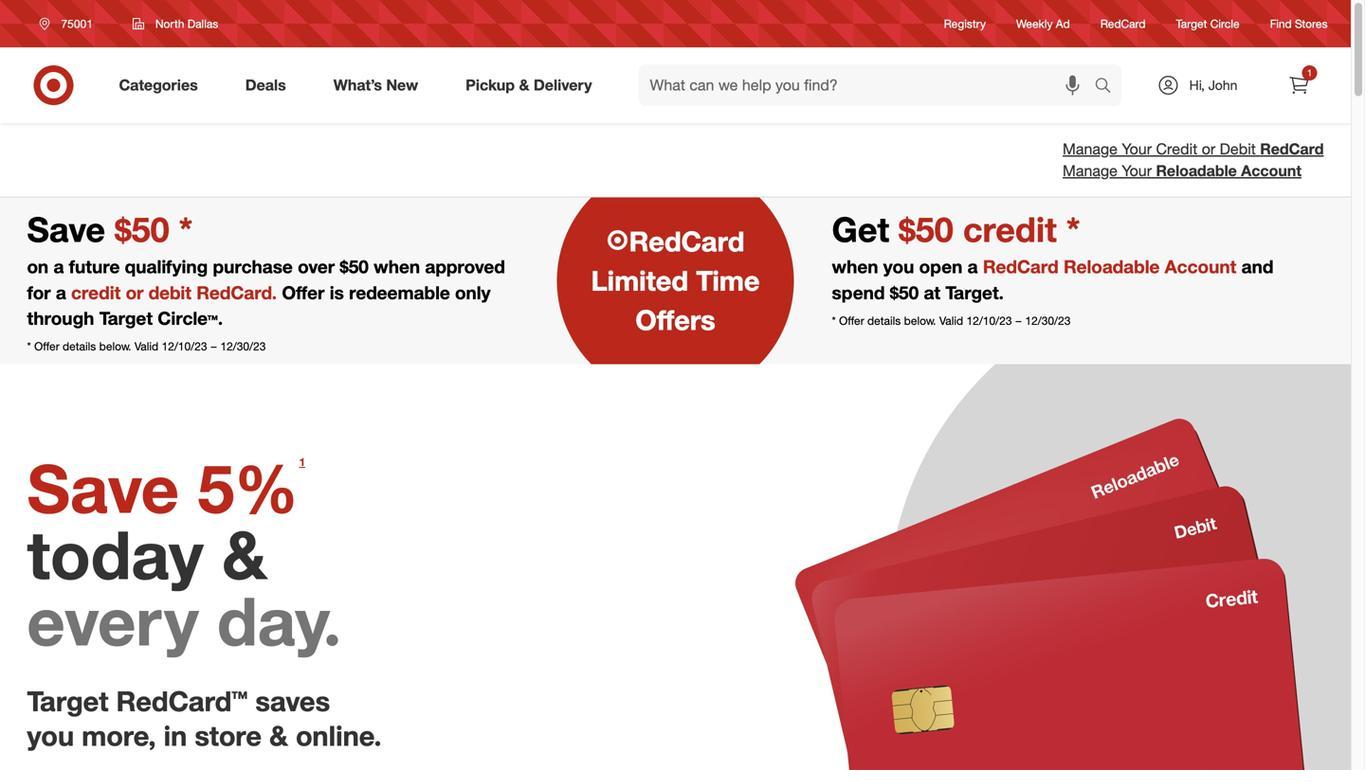Task type: locate. For each thing, give the bounding box(es) containing it.
0 vertical spatial $50
[[340, 256, 369, 278]]

saves
[[255, 685, 330, 719]]

details for save
[[63, 339, 96, 354]]

save for save 5%
[[27, 448, 179, 529]]

– down the circle™.
[[210, 339, 217, 354]]

target inside offer is redeemable only through target circle™.
[[99, 308, 153, 329]]

target left circle at top right
[[1176, 17, 1207, 31]]

search
[[1086, 78, 1132, 96]]

1 vertical spatial you
[[27, 719, 74, 753]]

limited
[[591, 264, 688, 298]]

save for save
[[27, 209, 115, 250]]

north
[[155, 17, 184, 31]]

0 vertical spatial 1 link
[[1278, 64, 1320, 106]]

1 vertical spatial 1
[[299, 456, 305, 469]]

* up qualifying
[[179, 209, 193, 250]]

save 5%
[[27, 448, 298, 529]]

* down through
[[27, 339, 31, 354]]

1 horizontal spatial offer
[[282, 282, 325, 304]]

1 horizontal spatial 12/10/23
[[966, 314, 1012, 328]]

1 vertical spatial your
[[1122, 161, 1152, 180]]

0 horizontal spatial details
[[63, 339, 96, 354]]

0 vertical spatial details
[[867, 314, 901, 328]]

* down spend
[[832, 314, 836, 328]]

1 horizontal spatial when
[[832, 256, 878, 278]]

hi, john
[[1189, 77, 1238, 93]]

redcard up account
[[1260, 140, 1324, 158]]

1 horizontal spatial 1
[[1307, 67, 1312, 79]]

1 vertical spatial save
[[27, 448, 179, 529]]

and
[[1242, 256, 1274, 278]]

1 vertical spatial offer
[[839, 314, 864, 328]]

12/10/23 for save
[[162, 339, 207, 354]]

below.
[[904, 314, 936, 328], [99, 339, 131, 354]]

offer down over
[[282, 282, 325, 304]]

1
[[1307, 67, 1312, 79], [299, 456, 305, 469]]

details down spend
[[867, 314, 901, 328]]

save
[[27, 209, 115, 250], [27, 448, 179, 529]]

12/10/23 down the circle™.
[[162, 339, 207, 354]]

1 horizontal spatial below.
[[904, 314, 936, 328]]

2 vertical spatial redcard
[[629, 225, 745, 258]]

circle™.
[[158, 308, 223, 329]]

a up target.
[[968, 256, 978, 278]]

a
[[54, 256, 64, 278], [968, 256, 978, 278], [56, 282, 66, 304]]

1 horizontal spatial details
[[867, 314, 901, 328]]

12/10/23
[[966, 314, 1012, 328], [162, 339, 207, 354]]

– down and spend $50 at target.
[[1015, 314, 1022, 328]]

0 vertical spatial offer
[[282, 282, 325, 304]]

0 vertical spatial valid
[[939, 314, 963, 328]]

valid for save
[[134, 339, 158, 354]]

0 vertical spatial 1
[[1307, 67, 1312, 79]]

north dallas button
[[120, 7, 231, 41]]

* offer details below. valid 12/10/23 – 12/30/23 for save
[[27, 339, 266, 354]]

debit
[[1220, 140, 1256, 158]]

5%
[[198, 448, 298, 529]]

1 vertical spatial valid
[[134, 339, 158, 354]]

and spend $50 at target.
[[832, 256, 1274, 304]]

2 horizontal spatial redcard
[[1260, 140, 1324, 158]]

$50
[[340, 256, 369, 278], [890, 282, 919, 304]]

75001
[[61, 17, 93, 31]]

1 horizontal spatial you
[[883, 256, 914, 278]]

find stores
[[1270, 17, 1328, 31]]

offer down through
[[34, 339, 59, 354]]

over
[[298, 256, 335, 278]]

0 vertical spatial * offer details below. valid 12/10/23 – 12/30/23
[[832, 314, 1071, 328]]

you left open
[[883, 256, 914, 278]]

offer for save
[[34, 339, 59, 354]]

0 horizontal spatial you
[[27, 719, 74, 753]]

1 vertical spatial redcard
[[1260, 140, 1324, 158]]

target
[[1176, 17, 1207, 31], [99, 308, 153, 329], [27, 685, 108, 719]]

valid down 'at'
[[939, 314, 963, 328]]

only
[[455, 282, 491, 304]]

your left credit
[[1122, 140, 1152, 158]]

1 down stores at the right top
[[1307, 67, 1312, 79]]

12/10/23 down target.
[[966, 314, 1012, 328]]

valid down the circle™.
[[134, 339, 158, 354]]

$50 inside on a future qualifying purchase over $50 when approved for a
[[340, 256, 369, 278]]

0 vertical spatial target
[[1176, 17, 1207, 31]]

target up more,
[[27, 685, 108, 719]]

1 vertical spatial $50
[[890, 282, 919, 304]]

1 vertical spatial –
[[210, 339, 217, 354]]

day.
[[217, 581, 342, 662]]

you inside target redcard™ saves you more, in store & online.
[[27, 719, 74, 753]]

* offer details below. valid 12/10/23 – 12/30/23 down 'at'
[[832, 314, 1071, 328]]

when up spend
[[832, 256, 878, 278]]

1 link
[[1278, 64, 1320, 106], [296, 455, 308, 476]]

0 vertical spatial manage
[[1063, 140, 1118, 158]]

1 horizontal spatial 1 link
[[1278, 64, 1320, 106]]

1 right 5%
[[299, 456, 305, 469]]

0 horizontal spatial valid
[[134, 339, 158, 354]]

* offer details below. valid 12/10/23 – 12/30/23 down the circle™.
[[27, 339, 266, 354]]

* offer details below. valid 12/10/23 – 12/30/23 for get
[[832, 314, 1071, 328]]

$50 up the is
[[340, 256, 369, 278]]

* offer details below. valid 12/10/23 – 12/30/23
[[832, 314, 1071, 328], [27, 339, 266, 354]]

offer is redeemable only through target circle™.
[[27, 282, 491, 329]]

2 vertical spatial &
[[269, 719, 288, 753]]

when
[[374, 256, 420, 278], [832, 256, 878, 278]]

0 horizontal spatial offer
[[34, 339, 59, 354]]

1 vertical spatial * offer details below. valid 12/10/23 – 12/30/23
[[27, 339, 266, 354]]

redcard up "time"
[[629, 225, 745, 258]]

&
[[519, 76, 529, 94], [222, 514, 267, 596], [269, 719, 288, 753]]

12/30/23 down and spend $50 at target.
[[1025, 314, 1071, 328]]

0 vertical spatial your
[[1122, 140, 1152, 158]]

redcard right ad
[[1100, 17, 1146, 31]]

target down future
[[99, 308, 153, 329]]

a right the on
[[54, 256, 64, 278]]

offers
[[635, 303, 715, 337]]

redeemable
[[349, 282, 450, 304]]

on
[[27, 256, 49, 278]]

* link up qualifying
[[179, 209, 193, 250]]

0 horizontal spatial $50
[[340, 256, 369, 278]]

1 horizontal spatial redcard
[[1100, 17, 1146, 31]]

0 horizontal spatial below.
[[99, 339, 131, 354]]

1 vertical spatial 12/30/23
[[220, 339, 266, 354]]

john
[[1208, 77, 1238, 93]]

1 horizontal spatial $50
[[890, 282, 919, 304]]

2 your from the top
[[1122, 161, 1152, 180]]

your left reloadable
[[1122, 161, 1152, 180]]

0 horizontal spatial 12/30/23
[[220, 339, 266, 354]]

1 vertical spatial manage
[[1063, 161, 1118, 180]]

0 horizontal spatial –
[[210, 339, 217, 354]]

1 vertical spatial below.
[[99, 339, 131, 354]]

redcard
[[1100, 17, 1146, 31], [1260, 140, 1324, 158], [629, 225, 745, 258]]

open
[[919, 256, 963, 278]]

* link
[[179, 209, 193, 250], [1066, 209, 1080, 250], [832, 314, 836, 328], [27, 339, 31, 354]]

what's new
[[333, 76, 418, 94]]

ad
[[1056, 17, 1070, 31]]

0 vertical spatial &
[[519, 76, 529, 94]]

2 vertical spatial target
[[27, 685, 108, 719]]

details down through
[[63, 339, 96, 354]]

limited time offers
[[591, 264, 760, 337]]

target inside target redcard™ saves you more, in store & online.
[[27, 685, 108, 719]]

1 horizontal spatial 12/30/23
[[1025, 314, 1071, 328]]

0 vertical spatial below.
[[904, 314, 936, 328]]

valid
[[939, 314, 963, 328], [134, 339, 158, 354]]

0 vertical spatial 12/10/23
[[966, 314, 1012, 328]]

manage
[[1063, 140, 1118, 158], [1063, 161, 1118, 180]]

target redcard™ saves you more, in store & online.
[[27, 685, 382, 753]]

12/30/23
[[1025, 314, 1071, 328], [220, 339, 266, 354]]

target for circle
[[1176, 17, 1207, 31]]

1 vertical spatial &
[[222, 514, 267, 596]]

1 vertical spatial target
[[99, 308, 153, 329]]

1 when from the left
[[374, 256, 420, 278]]

0 horizontal spatial &
[[222, 514, 267, 596]]

below. down 'at'
[[904, 314, 936, 328]]

0 vertical spatial –
[[1015, 314, 1022, 328]]

below. down future
[[99, 339, 131, 354]]

details for get
[[867, 314, 901, 328]]

0 vertical spatial 12/30/23
[[1025, 314, 1071, 328]]

offer down spend
[[839, 314, 864, 328]]

0 vertical spatial save
[[27, 209, 115, 250]]

redcard link
[[1100, 16, 1146, 32]]

weekly
[[1016, 17, 1053, 31]]

& inside target redcard™ saves you more, in store & online.
[[269, 719, 288, 753]]

1 horizontal spatial &
[[269, 719, 288, 753]]

*
[[179, 209, 193, 250], [1066, 209, 1080, 250], [832, 314, 836, 328], [27, 339, 31, 354]]

2 save from the top
[[27, 448, 179, 529]]

1 horizontal spatial –
[[1015, 314, 1022, 328]]

2 horizontal spatial offer
[[839, 314, 864, 328]]

offer
[[282, 282, 325, 304], [839, 314, 864, 328], [34, 339, 59, 354]]

0 horizontal spatial when
[[374, 256, 420, 278]]

* up and spend $50 at target.
[[1066, 209, 1080, 250]]

1 save from the top
[[27, 209, 115, 250]]

0 horizontal spatial * offer details below. valid 12/10/23 – 12/30/23
[[27, 339, 266, 354]]

0 horizontal spatial 1 link
[[296, 455, 308, 476]]

0 horizontal spatial 12/10/23
[[162, 339, 207, 354]]

$50 down when you open a
[[890, 282, 919, 304]]

1 vertical spatial details
[[63, 339, 96, 354]]

details
[[867, 314, 901, 328], [63, 339, 96, 354]]

you
[[883, 256, 914, 278], [27, 719, 74, 753]]

12/30/23 down offer is redeemable only through target circle™.
[[220, 339, 266, 354]]

redcard™
[[116, 685, 248, 719]]

1 horizontal spatial * offer details below. valid 12/10/23 – 12/30/23
[[832, 314, 1071, 328]]

1 vertical spatial 12/10/23
[[162, 339, 207, 354]]

2 vertical spatial offer
[[34, 339, 59, 354]]

approved
[[425, 256, 505, 278]]

valid for get
[[939, 314, 963, 328]]

find stores link
[[1270, 16, 1328, 32]]

when up redeemable
[[374, 256, 420, 278]]

1 horizontal spatial valid
[[939, 314, 963, 328]]

2 horizontal spatial &
[[519, 76, 529, 94]]

for
[[27, 282, 51, 304]]

your
[[1122, 140, 1152, 158], [1122, 161, 1152, 180]]

delivery
[[534, 76, 592, 94]]

you left more,
[[27, 719, 74, 753]]



Task type: describe. For each thing, give the bounding box(es) containing it.
what's new link
[[317, 64, 442, 106]]

pickup & delivery link
[[450, 64, 616, 106]]

– for save
[[210, 339, 217, 354]]

redcard inside manage your credit or debit redcard manage your reloadable account
[[1260, 140, 1324, 158]]

offer for get
[[839, 314, 864, 328]]

below. for save
[[99, 339, 131, 354]]

1 manage from the top
[[1063, 140, 1118, 158]]

75001 button
[[27, 7, 113, 41]]

when you open a
[[832, 256, 983, 278]]

target for redcard™
[[27, 685, 108, 719]]

when inside on a future qualifying purchase over $50 when approved for a
[[374, 256, 420, 278]]

1 your from the top
[[1122, 140, 1152, 158]]

on a future qualifying purchase over $50 when approved for a
[[27, 256, 505, 304]]

new
[[386, 76, 418, 94]]

What can we help you find? suggestions appear below search field
[[639, 64, 1099, 106]]

a right for
[[56, 282, 66, 304]]

pickup & delivery
[[466, 76, 592, 94]]

target circle
[[1176, 17, 1240, 31]]

circle
[[1210, 17, 1240, 31]]

through
[[27, 308, 94, 329]]

$50 inside and spend $50 at target.
[[890, 282, 919, 304]]

every day.
[[27, 581, 342, 662]]

today
[[27, 514, 203, 596]]

store
[[195, 719, 262, 753]]

categories
[[119, 76, 198, 94]]

stores
[[1295, 17, 1328, 31]]

pickup
[[466, 76, 515, 94]]

at
[[924, 282, 940, 304]]

registry link
[[944, 16, 986, 32]]

credit
[[1156, 140, 1198, 158]]

in
[[164, 719, 187, 753]]

weekly ad
[[1016, 17, 1070, 31]]

target circle link
[[1176, 16, 1240, 32]]

north dallas
[[155, 17, 218, 31]]

deals link
[[229, 64, 310, 106]]

every
[[27, 581, 199, 662]]

redcards image
[[779, 417, 1324, 771]]

find
[[1270, 17, 1292, 31]]

hi,
[[1189, 77, 1205, 93]]

today &
[[27, 514, 267, 596]]

deals
[[245, 76, 286, 94]]

* link down through
[[27, 339, 31, 354]]

or
[[1202, 140, 1216, 158]]

registry
[[944, 17, 986, 31]]

& for pickup
[[519, 76, 529, 94]]

target.
[[945, 282, 1004, 304]]

0 vertical spatial you
[[883, 256, 914, 278]]

12/30/23 for save
[[220, 339, 266, 354]]

manage your credit or debit redcard manage your reloadable account
[[1063, 140, 1324, 180]]

2 manage from the top
[[1063, 161, 1118, 180]]

online.
[[296, 719, 382, 753]]

is
[[330, 282, 344, 304]]

12/30/23 for get
[[1025, 314, 1071, 328]]

reloadable
[[1156, 161, 1237, 180]]

weekly ad link
[[1016, 16, 1070, 32]]

2 when from the left
[[832, 256, 878, 278]]

qualifying
[[125, 256, 208, 278]]

& for today
[[222, 514, 267, 596]]

0 vertical spatial redcard
[[1100, 17, 1146, 31]]

* link down spend
[[832, 314, 836, 328]]

categories link
[[103, 64, 222, 106]]

12/10/23 for get
[[966, 314, 1012, 328]]

– for get
[[1015, 314, 1022, 328]]

1 vertical spatial 1 link
[[296, 455, 308, 476]]

search button
[[1086, 64, 1132, 110]]

purchase
[[213, 256, 293, 278]]

get
[[832, 209, 899, 250]]

what's
[[333, 76, 382, 94]]

account
[[1241, 161, 1302, 180]]

0 horizontal spatial 1
[[299, 456, 305, 469]]

* link up and spend $50 at target.
[[1066, 209, 1080, 250]]

time
[[696, 264, 760, 298]]

dallas
[[187, 17, 218, 31]]

below. for get
[[904, 314, 936, 328]]

more,
[[82, 719, 156, 753]]

offer inside offer is redeemable only through target circle™.
[[282, 282, 325, 304]]

0 horizontal spatial redcard
[[629, 225, 745, 258]]

future
[[69, 256, 120, 278]]

spend
[[832, 282, 885, 304]]



Task type: vqa. For each thing, say whether or not it's contained in the screenshot.
Circle
yes



